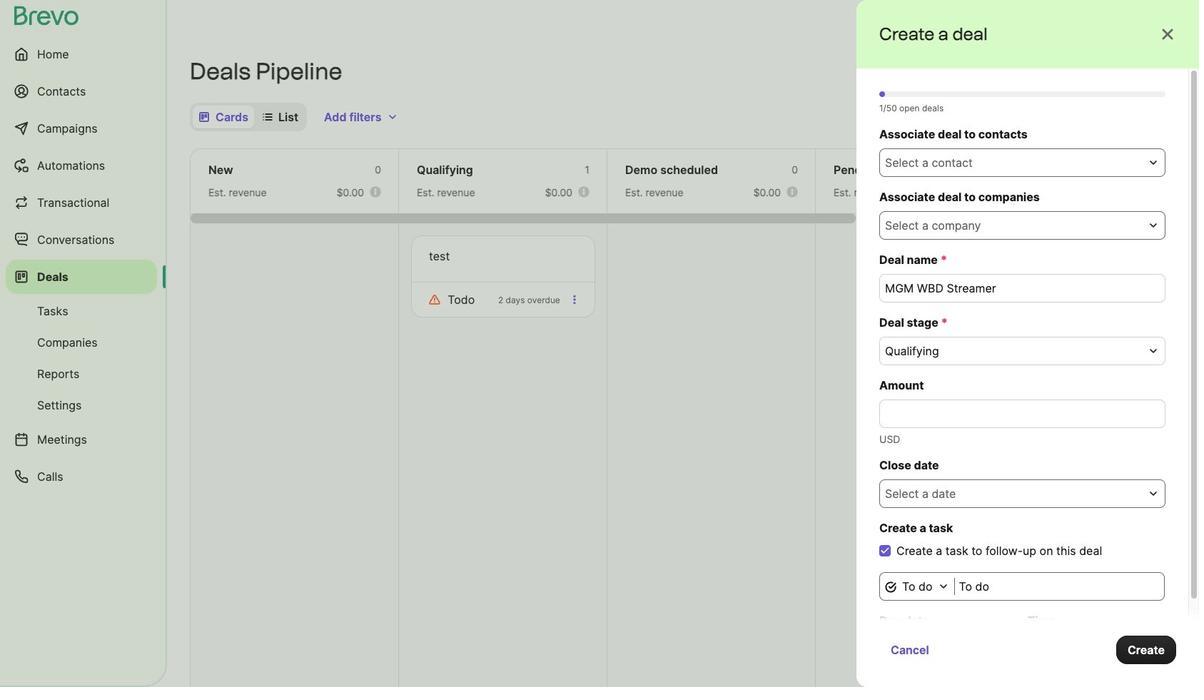 Task type: describe. For each thing, give the bounding box(es) containing it.
Name search field
[[1048, 103, 1177, 131]]



Task type: vqa. For each thing, say whether or not it's contained in the screenshot.
the to
no



Task type: locate. For each thing, give the bounding box(es) containing it.
None text field
[[880, 274, 1166, 303], [880, 400, 1166, 429], [955, 573, 1166, 601], [880, 274, 1166, 303], [880, 400, 1166, 429], [955, 573, 1166, 601]]

progress bar
[[910, 63, 974, 66]]

create a deal dialog
[[857, 0, 1200, 688]]



